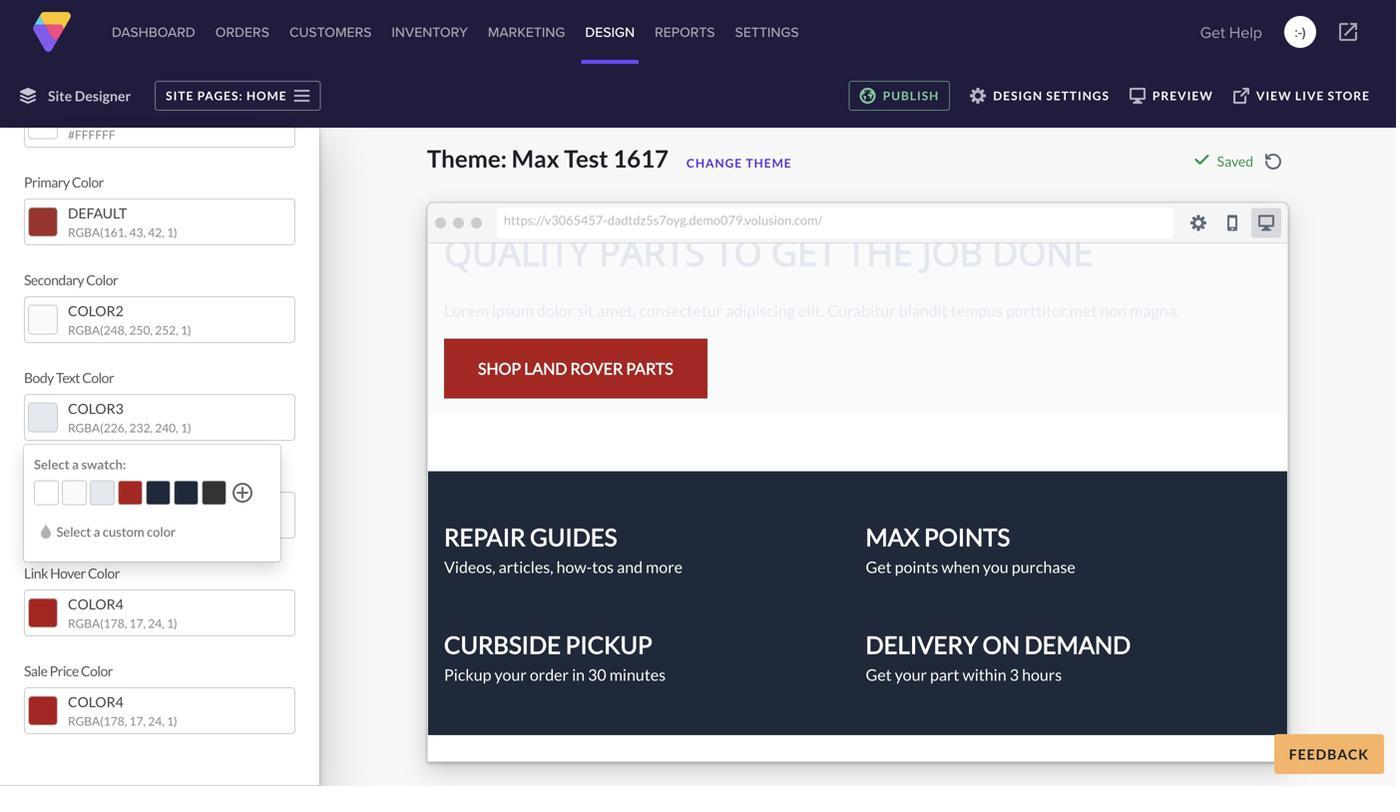Task type: describe. For each thing, give the bounding box(es) containing it.
get help
[[1201, 20, 1263, 43]]

body text color
[[24, 369, 114, 386]]

link hover color element
[[24, 590, 296, 637]]

https://v3065457-
[[504, 213, 608, 228]]

rgba(178, for hover
[[68, 617, 127, 631]]

a for swatch:
[[72, 457, 79, 473]]

publish
[[883, 88, 940, 103]]

color4 for price
[[68, 694, 124, 711]]

orders
[[215, 22, 270, 42]]

link color element
[[24, 492, 296, 539]]

theme:
[[427, 144, 507, 173]]

17, for sale price color
[[129, 714, 146, 729]]

dadtdz5s7oyg.demo079.volusion.com/
[[608, 213, 823, 228]]

preview
[[1153, 88, 1214, 103]]

text
[[56, 369, 80, 386]]

get
[[1201, 20, 1226, 43]]

custom
[[103, 524, 144, 540]]

design settings button
[[961, 81, 1120, 111]]

inventory button
[[388, 0, 472, 64]]

41,
[[122, 519, 139, 533]]

volusion-logo link
[[32, 12, 72, 52]]

body text color element
[[24, 394, 296, 441]]

link for link hover color
[[24, 565, 48, 582]]

link color
[[24, 467, 82, 484]]

site pages: home
[[166, 88, 287, 103]]

color4 image
[[118, 481, 143, 506]]

view live store button
[[1224, 81, 1381, 111]]

color4 rgba(178, 17, 24, 1) for link hover color
[[68, 596, 177, 631]]

color5 rgba(30, 41, 59, 1)
[[68, 498, 170, 533]]

color3 rgba(226, 232, 240, 1)
[[68, 400, 191, 435]]

color4 for hover
[[68, 596, 124, 613]]

sale
[[24, 663, 47, 680]]

customers button
[[286, 0, 376, 64]]

body
[[24, 369, 54, 386]]

59,
[[141, 519, 158, 533]]

settings
[[735, 22, 799, 42]]

reports button
[[651, 0, 720, 64]]

site pages: home button
[[155, 81, 321, 111]]

43,
[[129, 225, 146, 240]]

site for site designer
[[48, 87, 72, 104]]

color3 image
[[90, 481, 115, 506]]

dashboard link
[[108, 0, 200, 64]]

252,
[[155, 323, 178, 338]]

rgba(178, for price
[[68, 714, 127, 729]]

view live store
[[1257, 88, 1371, 103]]

https://v3065457-dadtdz5s7oyg.demo079.volusion.com/
[[504, 213, 823, 228]]

color2 image
[[62, 481, 87, 506]]

design button
[[582, 0, 639, 64]]

color2 rgba(248, 250, 252, 1)
[[68, 303, 191, 338]]

test
[[564, 144, 609, 173]]

#ffffff
[[68, 127, 116, 142]]

designer
[[75, 87, 131, 104]]

help
[[1230, 20, 1263, 43]]

inventory
[[392, 22, 468, 42]]

1) for sale price color
[[167, 714, 177, 729]]

site for site pages: home
[[166, 88, 194, 103]]

primary color element
[[24, 199, 296, 246]]

color6 image
[[174, 481, 199, 506]]

rgba(161,
[[68, 225, 127, 240]]

saved image
[[1195, 152, 1211, 168]]

color
[[147, 524, 176, 540]]

design
[[994, 88, 1044, 103]]

max
[[512, 144, 560, 173]]

get help link
[[1195, 12, 1269, 52]]

feedback
[[1290, 746, 1370, 763]]

pages:
[[197, 88, 243, 103]]



Task type: vqa. For each thing, say whether or not it's contained in the screenshot.
second the color4 rgba(178, 17, 24, 1) from the bottom
yes



Task type: locate. For each thing, give the bounding box(es) containing it.
color5
[[68, 498, 124, 515]]

color4 inside sale price color element
[[68, 694, 124, 711]]

1) inside sale price color element
[[167, 714, 177, 729]]

240,
[[155, 421, 178, 435]]

1 vertical spatial color4
[[68, 694, 124, 711]]

select for select a custom color
[[56, 524, 91, 540]]

2 link from the top
[[24, 565, 48, 582]]

color4 rgba(178, 17, 24, 1) for sale price color
[[68, 694, 177, 729]]

2 24, from the top
[[148, 714, 165, 729]]

link for link color
[[24, 467, 48, 484]]

42,
[[148, 225, 165, 240]]

1)
[[167, 225, 177, 240], [181, 323, 191, 338], [181, 421, 191, 435], [160, 519, 170, 533], [167, 617, 177, 631], [167, 714, 177, 729]]

250,
[[129, 323, 153, 338]]

theme
[[746, 156, 792, 170]]

0 horizontal spatial site
[[48, 87, 72, 104]]

color4 inside "link hover color" element
[[68, 596, 124, 613]]

0 vertical spatial a
[[72, 457, 79, 473]]

24, inside sale price color element
[[148, 714, 165, 729]]

1617
[[613, 144, 669, 173]]

color5 image
[[146, 481, 171, 506]]

select a custom color
[[54, 524, 176, 540]]

color2
[[68, 303, 124, 320]]

settings
[[1047, 88, 1110, 103]]

view
[[1257, 88, 1293, 103]]

select down color5
[[56, 524, 91, 540]]

link left color2 icon
[[24, 467, 48, 484]]

0 vertical spatial 24,
[[148, 617, 165, 631]]

2 rgba(178, from the top
[[68, 714, 127, 729]]

default image
[[202, 481, 227, 506]]

design
[[586, 22, 635, 42]]

0 vertical spatial 17,
[[129, 617, 146, 631]]

1 horizontal spatial site
[[166, 88, 194, 103]]

0 vertical spatial color4
[[68, 596, 124, 613]]

1) for primary color
[[167, 225, 177, 240]]

17, for link hover color
[[129, 617, 146, 631]]

2 color4 from the top
[[68, 694, 124, 711]]

marketing button
[[484, 0, 570, 64]]

1 vertical spatial color4 rgba(178, 17, 24, 1)
[[68, 694, 177, 729]]

secondary color
[[24, 272, 118, 289]]

:-
[[1296, 22, 1303, 42]]

customers
[[290, 22, 372, 42]]

rgba(178, down the sale price color
[[68, 714, 127, 729]]

feedback button
[[1275, 735, 1385, 775]]

color4 rgba(178, 17, 24, 1) inside sale price color element
[[68, 694, 177, 729]]

color4
[[68, 596, 124, 613], [68, 694, 124, 711]]

a down color5
[[94, 524, 100, 540]]

24, inside "link hover color" element
[[148, 617, 165, 631]]

sale price color
[[24, 663, 113, 680]]

home
[[247, 88, 287, 103]]

rgba(178, up the sale price color
[[68, 617, 127, 631]]

design settings
[[994, 88, 1110, 103]]

color3
[[68, 400, 124, 417]]

change theme
[[687, 156, 792, 170]]

saved
[[1218, 153, 1254, 170]]

site
[[48, 87, 72, 104], [166, 88, 194, 103]]

select for select a swatch:
[[34, 457, 70, 473]]

rgba(248,
[[68, 323, 127, 338]]

1 vertical spatial link
[[24, 565, 48, 582]]

1) for secondary color
[[181, 323, 191, 338]]

site inside site pages: home button
[[166, 88, 194, 103]]

hover
[[50, 565, 86, 582]]

1) inside "link hover color" element
[[167, 617, 177, 631]]

rgba(30,
[[68, 519, 120, 533]]

rgba(178, inside sale price color element
[[68, 714, 127, 729]]

0 vertical spatial select
[[34, 457, 70, 473]]

1 vertical spatial a
[[94, 524, 100, 540]]

2 17, from the top
[[129, 714, 146, 729]]

1 vertical spatial 17,
[[129, 714, 146, 729]]

settings button
[[731, 0, 803, 64]]

store
[[1329, 88, 1371, 103]]

2 color4 rgba(178, 17, 24, 1) from the top
[[68, 694, 177, 729]]

1 color4 from the top
[[68, 596, 124, 613]]

color4 rgba(178, 17, 24, 1)
[[68, 596, 177, 631], [68, 694, 177, 729]]

theme: max test 1617
[[427, 144, 669, 173]]

link hover color
[[24, 565, 120, 582]]

1) inside color3 rgba(226, 232, 240, 1)
[[181, 421, 191, 435]]

change
[[687, 156, 743, 170]]

17,
[[129, 617, 146, 631], [129, 714, 146, 729]]

1 horizontal spatial a
[[94, 524, 100, 540]]

1 rgba(178, from the top
[[68, 617, 127, 631]]

sale price color element
[[24, 688, 296, 735]]

select up "color1" icon
[[34, 457, 70, 473]]

1) for link hover color
[[167, 617, 177, 631]]

0 vertical spatial link
[[24, 467, 48, 484]]

a for custom
[[94, 524, 100, 540]]

orders button
[[211, 0, 274, 64]]

1) inside default rgba(161, 43, 42, 1)
[[167, 225, 177, 240]]

1 link from the top
[[24, 467, 48, 484]]

)
[[1303, 22, 1307, 42]]

link left hover
[[24, 565, 48, 582]]

rgba(178, inside "link hover color" element
[[68, 617, 127, 631]]

site designer
[[48, 87, 131, 104]]

dashboard
[[112, 22, 196, 42]]

1 vertical spatial rgba(178,
[[68, 714, 127, 729]]

site left designer
[[48, 87, 72, 104]]

:-) link
[[1285, 16, 1317, 48]]

17, inside sale price color element
[[129, 714, 146, 729]]

1) inside the color2 rgba(248, 250, 252, 1)
[[181, 323, 191, 338]]

price
[[50, 663, 79, 680]]

1) inside color5 rgba(30, 41, 59, 1)
[[160, 519, 170, 533]]

0 vertical spatial rgba(178,
[[68, 617, 127, 631]]

24,
[[148, 617, 165, 631], [148, 714, 165, 729]]

:-)
[[1296, 22, 1307, 42]]

0 vertical spatial color4 rgba(178, 17, 24, 1)
[[68, 596, 177, 631]]

24, for sale price color
[[148, 714, 165, 729]]

default
[[68, 205, 127, 222]]

site left pages:
[[166, 88, 194, 103]]

sidebar element
[[0, 0, 320, 787]]

color4 rgba(178, 17, 24, 1) down link hover color on the bottom of page
[[68, 596, 177, 631]]

1 24, from the top
[[148, 617, 165, 631]]

a
[[72, 457, 79, 473], [94, 524, 100, 540]]

0 horizontal spatial a
[[72, 457, 79, 473]]

color4 down link hover color on the bottom of page
[[68, 596, 124, 613]]

link
[[24, 467, 48, 484], [24, 565, 48, 582]]

232,
[[129, 421, 153, 435]]

color1 image
[[34, 481, 59, 506]]

select a swatch:
[[34, 457, 126, 473]]

publish button
[[849, 81, 951, 111]]

17, inside "link hover color" element
[[129, 617, 146, 631]]

color4 rgba(178, 17, 24, 1) down the sale price color
[[68, 694, 177, 729]]

add color image
[[233, 483, 253, 503]]

rgba(226,
[[68, 421, 127, 435]]

secondary
[[24, 272, 84, 289]]

color4 down the sale price color
[[68, 694, 124, 711]]

1 color4 rgba(178, 17, 24, 1) from the top
[[68, 596, 177, 631]]

swatch:
[[81, 457, 126, 473]]

default rgba(161, 43, 42, 1)
[[68, 205, 177, 240]]

1 vertical spatial select
[[56, 524, 91, 540]]

primary
[[24, 174, 70, 191]]

a left swatch:
[[72, 457, 79, 473]]

1) for link color
[[160, 519, 170, 533]]

reports
[[655, 22, 716, 42]]

marketing
[[488, 22, 566, 42]]

secondary color element
[[24, 297, 296, 344]]

preview button
[[1120, 81, 1224, 111]]

live
[[1296, 88, 1325, 103]]

24, for link hover color
[[148, 617, 165, 631]]

primary color
[[24, 174, 104, 191]]

color
[[72, 174, 104, 191], [86, 272, 118, 289], [82, 369, 114, 386], [50, 467, 82, 484], [88, 565, 120, 582], [81, 663, 113, 680]]

dashboard image
[[32, 12, 72, 52]]

1 17, from the top
[[129, 617, 146, 631]]

1 vertical spatial 24,
[[148, 714, 165, 729]]

color4 rgba(178, 17, 24, 1) inside "link hover color" element
[[68, 596, 177, 631]]



